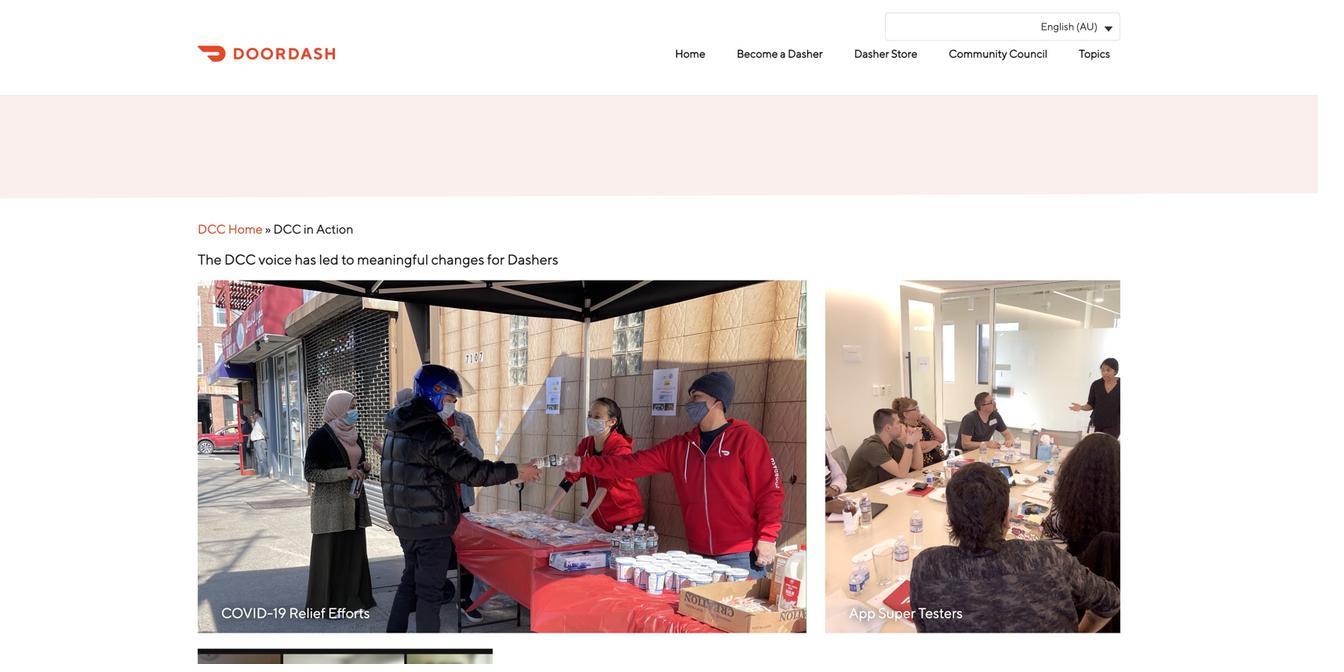Task type: vqa. For each thing, say whether or not it's contained in the screenshot.
Select
no



Task type: locate. For each thing, give the bounding box(es) containing it.
home left become at the top right
[[676, 47, 706, 60]]

0 horizontal spatial the
[[582, 533, 603, 550]]

1 horizontal spatial and
[[1067, 533, 1091, 550]]

to left help
[[364, 576, 377, 593]]

action
[[316, 222, 354, 237]]

0 horizontal spatial dasher
[[788, 47, 823, 60]]

contact down financial
[[589, 576, 637, 593]]

relief
[[313, 533, 350, 550], [289, 605, 326, 622]]

1 horizontal spatial 19
[[297, 533, 310, 550]]

app for app super testers
[[849, 605, 876, 622]]

0 vertical spatial 19
[[297, 533, 310, 550]]

app
[[865, 512, 891, 529], [849, 605, 876, 622]]

0 vertical spatial home
[[676, 47, 706, 60]]

19
[[297, 533, 310, 550], [273, 605, 287, 622]]

1 vertical spatial testers
[[919, 605, 963, 622]]

0 horizontal spatial contact
[[589, 576, 637, 593]]

1 horizontal spatial dashers
[[583, 555, 634, 572]]

2 contact from the left
[[1041, 576, 1090, 593]]

1 the from the left
[[582, 533, 603, 550]]

0 horizontal spatial feedback
[[302, 576, 361, 593]]

relief for covid-19 relief efforts
[[289, 605, 326, 622]]

super inside app super testers - volunteered to early test beta versions of the app and provided actionable feedback (e.g., testing in-app navigation, no-contact deliveries).
[[894, 512, 931, 529]]

of inside covid-19 relief efforts - shared perspectives on how the financial assistance and telehealth programs should be designed to best support dashers in need. also provided feedback to help increase effectiveness of no-contact deliveries.
[[551, 576, 564, 593]]

the
[[198, 251, 222, 268]]

0 vertical spatial efforts
[[352, 533, 394, 550]]

and right assistance
[[735, 533, 759, 550]]

1 horizontal spatial dasher
[[855, 47, 890, 60]]

1 vertical spatial dashers
[[583, 555, 634, 572]]

in left action
[[304, 222, 314, 237]]

the down volunteered on the right bottom of page
[[1016, 533, 1037, 550]]

covid- down telehealth
[[221, 605, 273, 622]]

menu
[[440, 41, 1115, 67]]

efforts down programs
[[328, 605, 370, 622]]

testers up versions
[[934, 512, 979, 529]]

0 vertical spatial -
[[981, 512, 987, 529]]

1 horizontal spatial of
[[1001, 533, 1014, 550]]

1 horizontal spatial -
[[981, 512, 987, 529]]

need.
[[650, 555, 686, 572]]

assistance
[[666, 533, 733, 550]]

provided down test
[[864, 555, 920, 572]]

app inside app super testers - volunteered to early test beta versions of the app and provided actionable feedback (e.g., testing in-app navigation, no-contact deliveries).
[[865, 512, 891, 529]]

0 horizontal spatial -
[[397, 533, 403, 550]]

»
[[265, 222, 271, 237]]

1 vertical spatial app
[[849, 605, 876, 622]]

covid-
[[245, 533, 297, 550], [221, 605, 273, 622]]

efforts inside covid-19 relief efforts - shared perspectives on how the financial assistance and telehealth programs should be designed to best support dashers in need. also provided feedback to help increase effectiveness of no-contact deliveries.
[[352, 533, 394, 550]]

dasher right 'a'
[[788, 47, 823, 60]]

app for app super testers - volunteered to early test beta versions of the app and provided actionable feedback (e.g., testing in-app navigation, no-contact deliveries).
[[865, 512, 891, 529]]

community council
[[949, 47, 1048, 60]]

test
[[889, 533, 913, 550]]

app down actionable
[[920, 576, 945, 593]]

super up test
[[894, 512, 931, 529]]

and
[[735, 533, 759, 550], [1067, 533, 1091, 550]]

changes
[[431, 251, 485, 268]]

super down in-
[[879, 605, 916, 622]]

19 for covid-19 relief efforts
[[273, 605, 287, 622]]

in down financial
[[636, 555, 648, 572]]

testers
[[934, 512, 979, 529], [919, 605, 963, 622]]

1 vertical spatial covid-
[[221, 605, 273, 622]]

efforts up should at bottom left
[[352, 533, 394, 550]]

0 vertical spatial in
[[304, 222, 314, 237]]

a
[[780, 47, 786, 60]]

no-
[[566, 576, 589, 593], [1019, 576, 1041, 593]]

feedback down programs
[[302, 576, 361, 593]]

0 vertical spatial testers
[[934, 512, 979, 529]]

and inside covid-19 relief efforts - shared perspectives on how the financial assistance and telehealth programs should be designed to best support dashers in need. also provided feedback to help increase effectiveness of no-contact deliveries.
[[735, 533, 759, 550]]

1 horizontal spatial feedback
[[992, 555, 1051, 572]]

dashers
[[508, 251, 559, 268], [583, 555, 634, 572]]

2 the from the left
[[1016, 533, 1037, 550]]

no- inside app super testers - volunteered to early test beta versions of the app and provided actionable feedback (e.g., testing in-app navigation, no-contact deliveries).
[[1019, 576, 1041, 593]]

relief down programs
[[289, 605, 326, 622]]

navigation,
[[947, 576, 1016, 593]]

1 vertical spatial efforts
[[328, 605, 370, 622]]

beta
[[915, 533, 944, 550]]

dcc
[[198, 222, 226, 237], [273, 222, 301, 237], [224, 251, 256, 268]]

super
[[894, 512, 931, 529], [879, 605, 916, 622]]

1 vertical spatial relief
[[289, 605, 326, 622]]

perspectives
[[451, 533, 531, 550]]

0 vertical spatial super
[[894, 512, 931, 529]]

deliveries.
[[640, 576, 703, 593]]

efforts
[[352, 533, 394, 550], [328, 605, 370, 622]]

0 horizontal spatial provided
[[719, 555, 775, 572]]

0 vertical spatial relief
[[313, 533, 350, 550]]

contact
[[589, 576, 637, 593], [1041, 576, 1090, 593]]

covid- for covid-19 relief efforts - shared perspectives on how the financial assistance and telehealth programs should be designed to best support dashers in need. also provided feedback to help increase effectiveness of no-contact deliveries.
[[245, 533, 297, 550]]

- left shared in the left of the page
[[397, 533, 403, 550]]

community council link
[[945, 41, 1052, 67]]

dasher left store
[[855, 47, 890, 60]]

be
[[405, 555, 421, 572]]

provided inside covid-19 relief efforts - shared perspectives on how the financial assistance and telehealth programs should be designed to best support dashers in need. also provided feedback to help increase effectiveness of no-contact deliveries.
[[719, 555, 775, 572]]

feedback down volunteered on the right bottom of page
[[992, 555, 1051, 572]]

home left » at left top
[[228, 222, 263, 237]]

app up early
[[865, 512, 891, 529]]

1 horizontal spatial in
[[636, 555, 648, 572]]

0 vertical spatial feedback
[[992, 555, 1051, 572]]

1 horizontal spatial provided
[[864, 555, 920, 572]]

covid-19 relief efforts - shared perspectives on how the financial assistance and telehealth programs should be designed to best support dashers in need. also provided feedback to help increase effectiveness of no-contact deliveries.
[[230, 533, 775, 593]]

app super testers
[[849, 605, 963, 622]]

efforts for covid-19 relief efforts - shared perspectives on how the financial assistance and telehealth programs should be designed to best support dashers in need. also provided feedback to help increase effectiveness of no-contact deliveries.
[[352, 533, 394, 550]]

app down testing
[[849, 605, 876, 622]]

1 contact from the left
[[589, 576, 637, 593]]

designed
[[424, 555, 482, 572]]

1 horizontal spatial home
[[676, 47, 706, 60]]

0 horizontal spatial 19
[[273, 605, 287, 622]]

covid- inside covid-19 relief efforts - shared perspectives on how the financial assistance and telehealth programs should be designed to best support dashers in need. also provided feedback to help increase effectiveness of no-contact deliveries.
[[245, 533, 297, 550]]

0 vertical spatial dashers
[[508, 251, 559, 268]]

to right led
[[342, 251, 355, 268]]

2 provided from the left
[[864, 555, 920, 572]]

the dcc voice has led to meaningful changes for dashers
[[198, 251, 559, 268]]

1 vertical spatial feedback
[[302, 576, 361, 593]]

0 horizontal spatial app
[[920, 576, 945, 593]]

become a dasher link
[[733, 41, 827, 67]]

dcc home » dcc in action
[[198, 222, 354, 237]]

0 vertical spatial app
[[865, 512, 891, 529]]

relief inside covid-19 relief efforts - shared perspectives on how the financial assistance and telehealth programs should be designed to best support dashers in need. also provided feedback to help increase effectiveness of no-contact deliveries.
[[313, 533, 350, 550]]

english (au)
[[1041, 20, 1098, 33]]

no- right 'navigation,'
[[1019, 576, 1041, 593]]

of down volunteered on the right bottom of page
[[1001, 533, 1014, 550]]

1 vertical spatial super
[[879, 605, 916, 622]]

1 vertical spatial in
[[636, 555, 648, 572]]

no- down support
[[566, 576, 589, 593]]

0 vertical spatial app
[[1040, 533, 1064, 550]]

and up (e.g.,
[[1067, 533, 1091, 550]]

effectiveness
[[465, 576, 548, 593]]

provided
[[719, 555, 775, 572], [864, 555, 920, 572]]

deliveries).
[[940, 597, 1007, 614]]

(au)
[[1077, 20, 1098, 33]]

1 dasher from the left
[[788, 47, 823, 60]]

0 horizontal spatial and
[[735, 533, 759, 550]]

1 no- from the left
[[566, 576, 589, 593]]

in inside covid-19 relief efforts - shared perspectives on how the financial assistance and telehealth programs should be designed to best support dashers in need. also provided feedback to help increase effectiveness of no-contact deliveries.
[[636, 555, 648, 572]]

of down support
[[551, 576, 564, 593]]

home link
[[672, 41, 710, 67]]

19 down telehealth
[[273, 605, 287, 622]]

home
[[676, 47, 706, 60], [228, 222, 263, 237]]

0 horizontal spatial in
[[304, 222, 314, 237]]

versions
[[947, 533, 998, 550]]

programs
[[296, 555, 357, 572]]

0 horizontal spatial home
[[228, 222, 263, 237]]

meaningful
[[357, 251, 429, 268]]

volunteered
[[990, 512, 1067, 529]]

covid- for covid-19 relief efforts
[[221, 605, 273, 622]]

dashers down financial
[[583, 555, 634, 572]]

- up versions
[[981, 512, 987, 529]]

2 and from the left
[[1067, 533, 1091, 550]]

0 vertical spatial of
[[1001, 533, 1014, 550]]

1 horizontal spatial contact
[[1041, 576, 1090, 593]]

testers down in-
[[919, 605, 963, 622]]

in-
[[903, 576, 920, 593]]

also
[[688, 555, 716, 572]]

the
[[582, 533, 603, 550], [1016, 533, 1037, 550]]

0 horizontal spatial of
[[551, 576, 564, 593]]

testing
[[857, 576, 900, 593]]

relief up programs
[[313, 533, 350, 550]]

contact down (e.g.,
[[1041, 576, 1090, 593]]

0 horizontal spatial no-
[[566, 576, 589, 593]]

1 vertical spatial -
[[397, 533, 403, 550]]

app
[[1040, 533, 1064, 550], [920, 576, 945, 593]]

1 provided from the left
[[719, 555, 775, 572]]

1 horizontal spatial no-
[[1019, 576, 1041, 593]]

dasher store link
[[851, 41, 922, 67]]

1 horizontal spatial the
[[1016, 533, 1037, 550]]

1 vertical spatial 19
[[273, 605, 287, 622]]

voice
[[259, 251, 292, 268]]

(e.g.,
[[1053, 555, 1083, 572]]

dasher inside become a dasher link
[[788, 47, 823, 60]]

app up (e.g.,
[[1040, 533, 1064, 550]]

2 no- from the left
[[1019, 576, 1041, 593]]

how
[[553, 533, 579, 550]]

1 and from the left
[[735, 533, 759, 550]]

1 vertical spatial home
[[228, 222, 263, 237]]

dasher
[[788, 47, 823, 60], [855, 47, 890, 60]]

in
[[304, 222, 314, 237], [636, 555, 648, 572]]

covid-19 relief efforts
[[221, 605, 370, 622]]

1 vertical spatial of
[[551, 576, 564, 593]]

feedback
[[992, 555, 1051, 572], [302, 576, 361, 593]]

of
[[1001, 533, 1014, 550], [551, 576, 564, 593]]

testers inside app super testers - volunteered to early test beta versions of the app and provided actionable feedback (e.g., testing in-app navigation, no-contact deliveries).
[[934, 512, 979, 529]]

to up (e.g.,
[[1069, 512, 1082, 529]]

provided inside app super testers - volunteered to early test beta versions of the app and provided actionable feedback (e.g., testing in-app navigation, no-contact deliveries).
[[864, 555, 920, 572]]

provided right "also"
[[719, 555, 775, 572]]

19 up programs
[[297, 533, 310, 550]]

0 vertical spatial covid-
[[245, 533, 297, 550]]

19 inside covid-19 relief efforts - shared perspectives on how the financial assistance and telehealth programs should be designed to best support dashers in need. also provided feedback to help increase effectiveness of no-contact deliveries.
[[297, 533, 310, 550]]

and inside app super testers - volunteered to early test beta versions of the app and provided actionable feedback (e.g., testing in-app navigation, no-contact deliveries).
[[1067, 533, 1091, 550]]

-
[[981, 512, 987, 529], [397, 533, 403, 550]]

to
[[342, 251, 355, 268], [1069, 512, 1082, 529], [485, 555, 498, 572], [364, 576, 377, 593]]

the right how
[[582, 533, 603, 550]]

dashers right for
[[508, 251, 559, 268]]

telehealth
[[230, 555, 294, 572]]

covid- up telehealth
[[245, 533, 297, 550]]

testers for app super testers
[[919, 605, 963, 622]]



Task type: describe. For each thing, give the bounding box(es) containing it.
of inside app super testers - volunteered to early test beta versions of the app and provided actionable feedback (e.g., testing in-app navigation, no-contact deliveries).
[[1001, 533, 1014, 550]]

- inside app super testers - volunteered to early test beta versions of the app and provided actionable feedback (e.g., testing in-app navigation, no-contact deliveries).
[[981, 512, 987, 529]]

for
[[487, 251, 505, 268]]

dashers inside covid-19 relief efforts - shared perspectives on how the financial assistance and telehealth programs should be designed to best support dashers in need. also provided feedback to help increase effectiveness of no-contact deliveries.
[[583, 555, 634, 572]]

council
[[1010, 47, 1048, 60]]

should
[[359, 555, 402, 572]]

contact inside covid-19 relief efforts - shared perspectives on how the financial assistance and telehealth programs should be designed to best support dashers in need. also provided feedback to help increase effectiveness of no-contact deliveries.
[[589, 576, 637, 593]]

led
[[319, 251, 339, 268]]

shared
[[405, 533, 448, 550]]

help
[[379, 576, 407, 593]]

testers for app super testers - volunteered to early test beta versions of the app and provided actionable feedback (e.g., testing in-app navigation, no-contact deliveries).
[[934, 512, 979, 529]]

to down perspectives
[[485, 555, 498, 572]]

feedback inside app super testers - volunteered to early test beta versions of the app and provided actionable feedback (e.g., testing in-app navigation, no-contact deliveries).
[[992, 555, 1051, 572]]

dcc right the
[[224, 251, 256, 268]]

topics
[[1079, 47, 1111, 60]]

- inside covid-19 relief efforts - shared perspectives on how the financial assistance and telehealth programs should be designed to best support dashers in need. also provided feedback to help increase effectiveness of no-contact deliveries.
[[397, 533, 403, 550]]

relief for covid-19 relief efforts - shared perspectives on how the financial assistance and telehealth programs should be designed to best support dashers in need. also provided feedback to help increase effectiveness of no-contact deliveries.
[[313, 533, 350, 550]]

19 for covid-19 relief efforts - shared perspectives on how the financial assistance and telehealth programs should be designed to best support dashers in need. also provided feedback to help increase effectiveness of no-contact deliveries.
[[297, 533, 310, 550]]

become a dasher
[[737, 47, 823, 60]]

english
[[1041, 20, 1075, 33]]

efforts for covid-19 relief efforts
[[328, 605, 370, 622]]

0 horizontal spatial dashers
[[508, 251, 559, 268]]

dcc right » at left top
[[273, 222, 301, 237]]

feedback inside covid-19 relief efforts - shared perspectives on how the financial assistance and telehealth programs should be designed to best support dashers in need. also provided feedback to help increase effectiveness of no-contact deliveries.
[[302, 576, 361, 593]]

super for app super testers
[[879, 605, 916, 622]]

Preferred Language, English (AU) button
[[885, 13, 1121, 41]]

dcc up the
[[198, 222, 226, 237]]

actionable
[[923, 555, 989, 572]]

early
[[856, 533, 886, 550]]

to inside app super testers - volunteered to early test beta versions of the app and provided actionable feedback (e.g., testing in-app navigation, no-contact deliveries).
[[1069, 512, 1082, 529]]

1 horizontal spatial app
[[1040, 533, 1064, 550]]

1 vertical spatial app
[[920, 576, 945, 593]]

app super testers - volunteered to early test beta versions of the app and provided actionable feedback (e.g., testing in-app navigation, no-contact deliveries).
[[856, 512, 1091, 614]]

the inside app super testers - volunteered to early test beta versions of the app and provided actionable feedback (e.g., testing in-app navigation, no-contact deliveries).
[[1016, 533, 1037, 550]]

community
[[949, 47, 1008, 60]]

2 dasher from the left
[[855, 47, 890, 60]]

financial
[[606, 533, 663, 550]]

has
[[295, 251, 317, 268]]

best
[[500, 555, 528, 572]]

store
[[892, 47, 918, 60]]

on
[[534, 533, 550, 550]]

home inside menu
[[676, 47, 706, 60]]

the inside covid-19 relief efforts - shared perspectives on how the financial assistance and telehealth programs should be designed to best support dashers in need. also provided feedback to help increase effectiveness of no-contact deliveries.
[[582, 533, 603, 550]]

increase
[[410, 576, 463, 593]]

dcc home link
[[198, 222, 263, 237]]

menu containing home
[[440, 41, 1115, 67]]

become
[[737, 47, 778, 60]]

topics link
[[1076, 41, 1115, 67]]

super for app super testers - volunteered to early test beta versions of the app and provided actionable feedback (e.g., testing in-app navigation, no-contact deliveries).
[[894, 512, 931, 529]]

dasher store
[[855, 47, 918, 60]]

support
[[531, 555, 580, 572]]

no- inside covid-19 relief efforts - shared perspectives on how the financial assistance and telehealth programs should be designed to best support dashers in need. also provided feedback to help increase effectiveness of no-contact deliveries.
[[566, 576, 589, 593]]

dasher help home image
[[198, 44, 335, 64]]

contact inside app super testers - volunteered to early test beta versions of the app and provided actionable feedback (e.g., testing in-app navigation, no-contact deliveries).
[[1041, 576, 1090, 593]]



